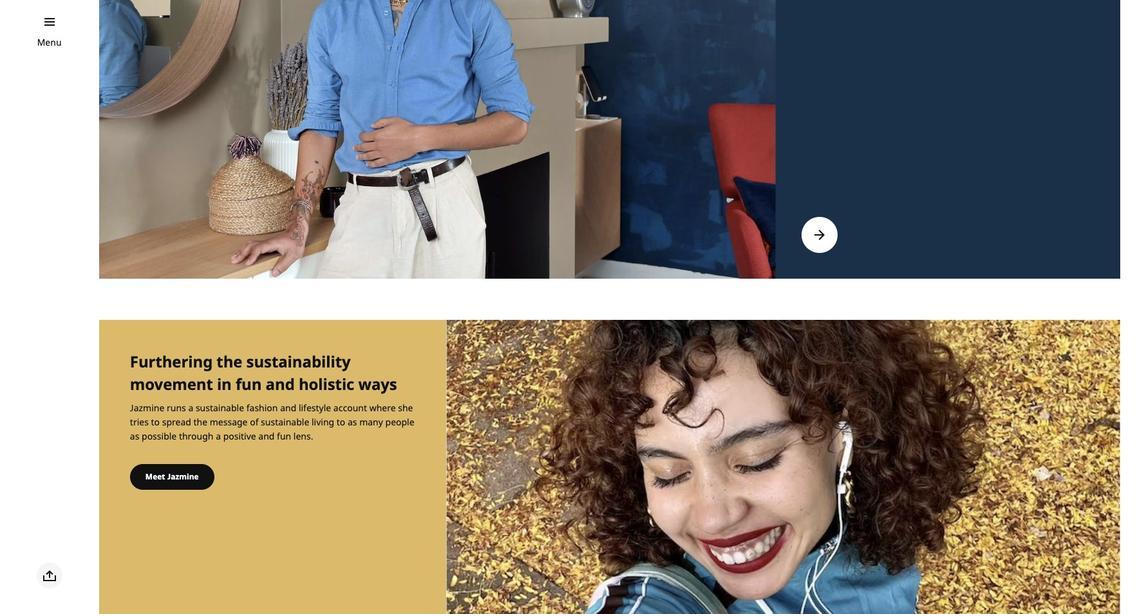 Task type: vqa. For each thing, say whether or not it's contained in the screenshot.
products
no



Task type: describe. For each thing, give the bounding box(es) containing it.
1 horizontal spatial as
[[348, 416, 357, 428]]

ways
[[358, 373, 397, 395]]

jazmine inside button
[[167, 471, 199, 482]]

people
[[385, 416, 415, 428]]

the inside jazmine runs a sustainable fashion and lifestyle account where she tries to spread the message of sustainable living to as many people as possible through a positive and fun lens.
[[194, 416, 207, 428]]

spread
[[162, 416, 191, 428]]

where
[[369, 402, 396, 414]]

1 vertical spatial and
[[280, 402, 296, 414]]

menu button
[[37, 35, 62, 50]]

fun inside furthering the sustainability movement in fun and holistic ways
[[236, 373, 262, 395]]

2 to from the left
[[337, 416, 345, 428]]

secrets for shared living space sanity page image
[[99, 0, 776, 279]]

tries
[[130, 416, 149, 428]]

furthering the sustainability movement in fun and holistic ways
[[130, 351, 397, 395]]

0 vertical spatial a
[[188, 402, 193, 414]]

the ikea assembly: jazmine rogers image
[[446, 320, 1121, 614]]

in
[[217, 373, 232, 395]]

2 vertical spatial and
[[258, 430, 275, 442]]

positive
[[223, 430, 256, 442]]

1 horizontal spatial a
[[216, 430, 221, 442]]

through
[[179, 430, 214, 442]]

holistic
[[299, 373, 354, 395]]

sustainability
[[246, 351, 351, 372]]

message
[[210, 416, 248, 428]]

jazmine inside jazmine runs a sustainable fashion and lifestyle account where she tries to spread the message of sustainable living to as many people as possible through a positive and fun lens.
[[130, 402, 164, 414]]

menu
[[37, 36, 62, 48]]



Task type: locate. For each thing, give the bounding box(es) containing it.
to down account
[[337, 416, 345, 428]]

lens.
[[294, 430, 313, 442]]

0 horizontal spatial to
[[151, 416, 160, 428]]

the inside furthering the sustainability movement in fun and holistic ways
[[217, 351, 242, 372]]

1 horizontal spatial sustainable
[[261, 416, 309, 428]]

fun right in
[[236, 373, 262, 395]]

and right fashion
[[280, 402, 296, 414]]

fun left lens.
[[277, 430, 291, 442]]

1 horizontal spatial jazmine
[[167, 471, 199, 482]]

1 horizontal spatial to
[[337, 416, 345, 428]]

1 vertical spatial as
[[130, 430, 139, 442]]

as down account
[[348, 416, 357, 428]]

1 vertical spatial sustainable
[[261, 416, 309, 428]]

fun
[[236, 373, 262, 395], [277, 430, 291, 442]]

to
[[151, 416, 160, 428], [337, 416, 345, 428]]

possible
[[142, 430, 177, 442]]

runs
[[167, 402, 186, 414]]

jazmine right meet
[[167, 471, 199, 482]]

0 vertical spatial as
[[348, 416, 357, 428]]

1 vertical spatial a
[[216, 430, 221, 442]]

0 horizontal spatial jazmine
[[130, 402, 164, 414]]

0 horizontal spatial the
[[194, 416, 207, 428]]

jazmine up tries
[[130, 402, 164, 414]]

sustainable up lens.
[[261, 416, 309, 428]]

0 vertical spatial fun
[[236, 373, 262, 395]]

meet jazmine button
[[130, 464, 214, 490]]

many
[[359, 416, 383, 428]]

lifestyle
[[299, 402, 331, 414]]

1 vertical spatial jazmine
[[167, 471, 199, 482]]

as down tries
[[130, 430, 139, 442]]

fun inside jazmine runs a sustainable fashion and lifestyle account where she tries to spread the message of sustainable living to as many people as possible through a positive and fun lens.
[[277, 430, 291, 442]]

of
[[250, 416, 259, 428]]

1 horizontal spatial the
[[217, 351, 242, 372]]

meet
[[145, 471, 165, 482]]

to up possible
[[151, 416, 160, 428]]

and down sustainability
[[266, 373, 295, 395]]

0 vertical spatial the
[[217, 351, 242, 372]]

0 horizontal spatial as
[[130, 430, 139, 442]]

she
[[398, 402, 413, 414]]

the up the through
[[194, 416, 207, 428]]

jazmine runs a sustainable fashion and lifestyle account where she tries to spread the message of sustainable living to as many people as possible through a positive and fun lens.
[[130, 402, 415, 442]]

and inside furthering the sustainability movement in fun and holistic ways
[[266, 373, 295, 395]]

the up in
[[217, 351, 242, 372]]

1 to from the left
[[151, 416, 160, 428]]

0 horizontal spatial sustainable
[[196, 402, 244, 414]]

a down 'message'
[[216, 430, 221, 442]]

and down of
[[258, 430, 275, 442]]

0 vertical spatial jazmine
[[130, 402, 164, 414]]

a
[[188, 402, 193, 414], [216, 430, 221, 442]]

1 vertical spatial fun
[[277, 430, 291, 442]]

meet jazmine
[[145, 471, 199, 482]]

0 vertical spatial and
[[266, 373, 295, 395]]

movement
[[130, 373, 213, 395]]

0 vertical spatial sustainable
[[196, 402, 244, 414]]

as
[[348, 416, 357, 428], [130, 430, 139, 442]]

the
[[217, 351, 242, 372], [194, 416, 207, 428]]

1 vertical spatial the
[[194, 416, 207, 428]]

furthering
[[130, 351, 213, 372]]

sustainable up 'message'
[[196, 402, 244, 414]]

and
[[266, 373, 295, 395], [280, 402, 296, 414], [258, 430, 275, 442]]

fashion
[[246, 402, 278, 414]]

0 horizontal spatial a
[[188, 402, 193, 414]]

a right runs
[[188, 402, 193, 414]]

jazmine
[[130, 402, 164, 414], [167, 471, 199, 482]]

living
[[312, 416, 334, 428]]

0 horizontal spatial fun
[[236, 373, 262, 395]]

sustainable
[[196, 402, 244, 414], [261, 416, 309, 428]]

account
[[334, 402, 367, 414]]

1 horizontal spatial fun
[[277, 430, 291, 442]]



